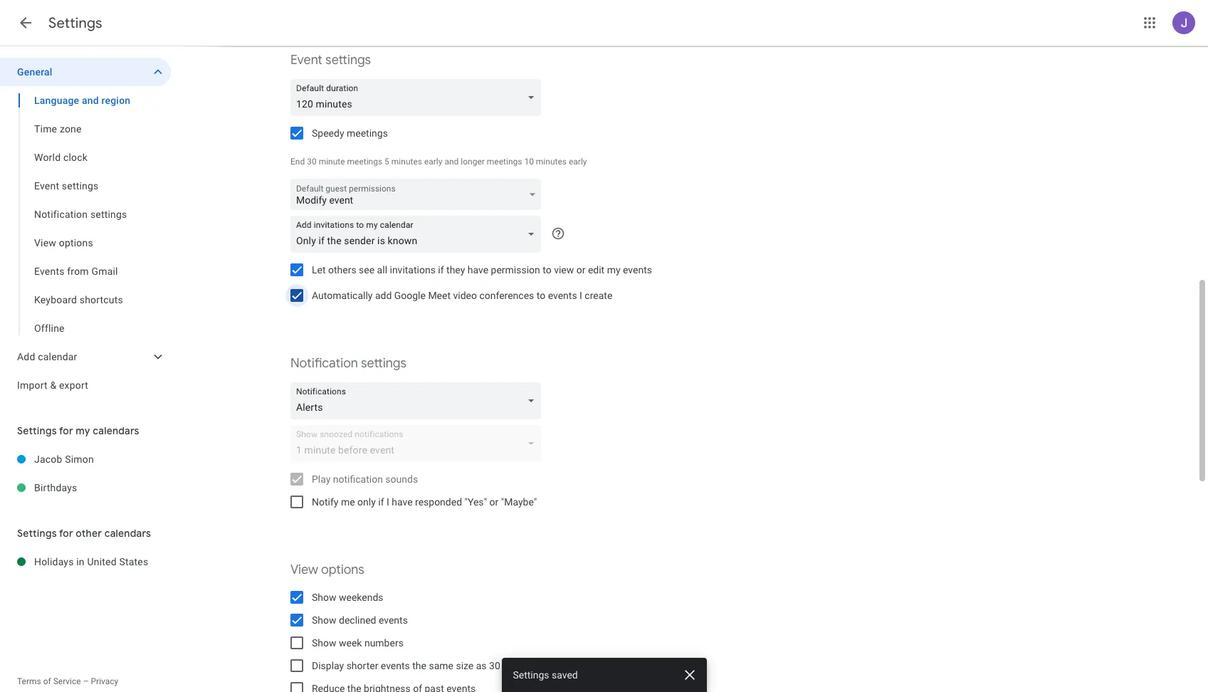 Task type: locate. For each thing, give the bounding box(es) containing it.
minutes right 10
[[536, 157, 567, 167]]

the
[[412, 660, 427, 671]]

to left the view on the left top of the page
[[543, 264, 552, 276]]

see
[[359, 264, 375, 276]]

1 horizontal spatial notification settings
[[291, 355, 407, 372]]

events right edit at top
[[623, 264, 652, 276]]

view up events
[[34, 237, 56, 249]]

1 vertical spatial for
[[59, 527, 73, 540]]

1 early from the left
[[424, 157, 443, 167]]

minute right as
[[503, 660, 534, 671]]

add
[[375, 290, 392, 301]]

–
[[83, 676, 89, 686]]

1 vertical spatial view options
[[291, 562, 364, 578]]

0 vertical spatial event settings
[[291, 52, 371, 68]]

view options inside group
[[34, 237, 93, 249]]

my right edit at top
[[607, 264, 621, 276]]

2 vertical spatial show
[[312, 637, 336, 649]]

group containing language and region
[[0, 86, 171, 343]]

modify event button
[[291, 179, 541, 214]]

calendars for settings for other calendars
[[104, 527, 151, 540]]

1 horizontal spatial if
[[438, 264, 444, 276]]

if right only
[[378, 496, 384, 508]]

events down the view on the left top of the page
[[548, 290, 577, 301]]

i
[[580, 290, 582, 301], [387, 496, 389, 508]]

1 vertical spatial my
[[76, 424, 90, 437]]

0 vertical spatial i
[[580, 290, 582, 301]]

for up jacob simon at the bottom
[[59, 424, 73, 437]]

notification down world clock at left top
[[34, 209, 88, 220]]

minutes right 5
[[392, 157, 422, 167]]

my up jacob simon tree item
[[76, 424, 90, 437]]

1 horizontal spatial minute
[[503, 660, 534, 671]]

None field
[[291, 79, 547, 116], [291, 216, 547, 253], [291, 382, 547, 419], [291, 79, 547, 116], [291, 216, 547, 253], [291, 382, 547, 419]]

i right only
[[387, 496, 389, 508]]

10
[[524, 157, 534, 167]]

tree containing general
[[0, 58, 171, 399]]

view options
[[34, 237, 93, 249], [291, 562, 364, 578]]

language
[[34, 95, 79, 106]]

30
[[307, 157, 317, 167], [489, 660, 500, 671]]

privacy
[[91, 676, 118, 686]]

to
[[543, 264, 552, 276], [537, 290, 546, 301]]

0 horizontal spatial 30
[[307, 157, 317, 167]]

meetings
[[347, 127, 388, 139], [347, 157, 382, 167], [487, 157, 522, 167]]

0 horizontal spatial view options
[[34, 237, 93, 249]]

and left longer at the top left
[[445, 157, 459, 167]]

terms
[[17, 676, 41, 686]]

notify me only if i have responded "yes" or "maybe"
[[312, 496, 537, 508]]

1 horizontal spatial or
[[577, 264, 586, 276]]

settings saved
[[513, 669, 578, 681]]

view
[[34, 237, 56, 249], [291, 562, 318, 578]]

0 horizontal spatial notification
[[34, 209, 88, 220]]

jacob simon
[[34, 454, 94, 465]]

1 vertical spatial notification settings
[[291, 355, 407, 372]]

calendars up jacob simon tree item
[[93, 424, 139, 437]]

view up show weekends
[[291, 562, 318, 578]]

import
[[17, 380, 48, 391]]

0 vertical spatial 30
[[307, 157, 317, 167]]

let others see all invitations if they have permission to view or edit my events
[[312, 264, 652, 276]]

birthdays
[[34, 482, 77, 493]]

event
[[329, 194, 353, 206]]

0 vertical spatial view options
[[34, 237, 93, 249]]

as
[[476, 660, 487, 671]]

minute up guest at the top of the page
[[319, 157, 345, 167]]

0 vertical spatial if
[[438, 264, 444, 276]]

early right 10
[[569, 157, 587, 167]]

others
[[328, 264, 356, 276]]

0 horizontal spatial minutes
[[392, 157, 422, 167]]

modify
[[296, 194, 327, 206]]

1 vertical spatial notification
[[291, 355, 358, 372]]

minutes
[[392, 157, 422, 167], [536, 157, 567, 167]]

1 horizontal spatial 30
[[489, 660, 500, 671]]

export
[[59, 380, 88, 391]]

other
[[76, 527, 102, 540]]

1 horizontal spatial and
[[445, 157, 459, 167]]

1 horizontal spatial options
[[321, 562, 364, 578]]

calendars
[[93, 424, 139, 437], [104, 527, 151, 540]]

options up events from gmail
[[59, 237, 93, 249]]

0 horizontal spatial event settings
[[34, 180, 99, 192]]

30 right end
[[307, 157, 317, 167]]

0 horizontal spatial minute
[[319, 157, 345, 167]]

0 vertical spatial options
[[59, 237, 93, 249]]

1 vertical spatial and
[[445, 157, 459, 167]]

options up show weekends
[[321, 562, 364, 578]]

events left the the at the bottom left
[[381, 660, 410, 671]]

and left region
[[82, 95, 99, 106]]

calendars up states
[[104, 527, 151, 540]]

go back image
[[17, 14, 34, 31]]

time zone
[[34, 123, 82, 135]]

early
[[424, 157, 443, 167], [569, 157, 587, 167]]

show down show weekends
[[312, 615, 336, 626]]

0 vertical spatial have
[[468, 264, 489, 276]]

1 show from the top
[[312, 592, 336, 603]]

0 vertical spatial calendars
[[93, 424, 139, 437]]

events
[[623, 264, 652, 276], [548, 290, 577, 301], [379, 615, 408, 626], [381, 660, 410, 671], [536, 660, 565, 671]]

1 vertical spatial i
[[387, 496, 389, 508]]

3 show from the top
[[312, 637, 336, 649]]

guest
[[326, 184, 347, 194]]

settings for my calendars
[[17, 424, 139, 437]]

0 vertical spatial view
[[34, 237, 56, 249]]

events
[[34, 266, 65, 277]]

default
[[296, 184, 324, 194]]

0 horizontal spatial notification settings
[[34, 209, 127, 220]]

for left other
[[59, 527, 73, 540]]

0 horizontal spatial have
[[392, 496, 413, 508]]

group
[[0, 86, 171, 343]]

1 vertical spatial if
[[378, 496, 384, 508]]

numbers
[[365, 637, 404, 649]]

0 vertical spatial minute
[[319, 157, 345, 167]]

0 vertical spatial and
[[82, 95, 99, 106]]

end 30 minute meetings 5 minutes early and longer meetings 10 minutes early
[[291, 157, 587, 167]]

speedy meetings
[[312, 127, 388, 139]]

for
[[59, 424, 73, 437], [59, 527, 73, 540]]

default guest permissions modify event
[[296, 184, 396, 206]]

0 vertical spatial event
[[291, 52, 323, 68]]

1 vertical spatial show
[[312, 615, 336, 626]]

show up display at the left bottom of page
[[312, 637, 336, 649]]

notification down automatically
[[291, 355, 358, 372]]

0 vertical spatial or
[[577, 264, 586, 276]]

settings left saved
[[513, 669, 549, 681]]

for for my
[[59, 424, 73, 437]]

tree
[[0, 58, 171, 399]]

2 for from the top
[[59, 527, 73, 540]]

1 vertical spatial or
[[490, 496, 499, 508]]

or right the "yes" at the bottom left of the page
[[490, 496, 499, 508]]

calendars for settings for my calendars
[[93, 424, 139, 437]]

1 horizontal spatial event
[[291, 52, 323, 68]]

event
[[291, 52, 323, 68], [34, 180, 59, 192]]

1 horizontal spatial notification
[[291, 355, 358, 372]]

early up modify event popup button
[[424, 157, 443, 167]]

1 vertical spatial event settings
[[34, 180, 99, 192]]

2 show from the top
[[312, 615, 336, 626]]

i left create
[[580, 290, 582, 301]]

have down sounds
[[392, 496, 413, 508]]

shortcuts
[[80, 294, 123, 305]]

options
[[59, 237, 93, 249], [321, 562, 364, 578]]

notification settings up from
[[34, 209, 127, 220]]

if left they
[[438, 264, 444, 276]]

settings up jacob
[[17, 424, 57, 437]]

2 minutes from the left
[[536, 157, 567, 167]]

my
[[607, 264, 621, 276], [76, 424, 90, 437]]

they
[[447, 264, 465, 276]]

1 vertical spatial minute
[[503, 660, 534, 671]]

1 horizontal spatial minutes
[[536, 157, 567, 167]]

show week numbers
[[312, 637, 404, 649]]

0 horizontal spatial if
[[378, 496, 384, 508]]

0 horizontal spatial event
[[34, 180, 59, 192]]

1 for from the top
[[59, 424, 73, 437]]

1 horizontal spatial early
[[569, 157, 587, 167]]

view options up show weekends
[[291, 562, 364, 578]]

1 horizontal spatial i
[[580, 290, 582, 301]]

notification settings down automatically
[[291, 355, 407, 372]]

1 vertical spatial 30
[[489, 660, 500, 671]]

1 vertical spatial calendars
[[104, 527, 151, 540]]

show left weekends
[[312, 592, 336, 603]]

30 right as
[[489, 660, 500, 671]]

0 horizontal spatial options
[[59, 237, 93, 249]]

view options up events from gmail
[[34, 237, 93, 249]]

permissions
[[349, 184, 396, 194]]

0 vertical spatial for
[[59, 424, 73, 437]]

or left edit at top
[[577, 264, 586, 276]]

settings right go back image
[[48, 14, 102, 32]]

to right conferences
[[537, 290, 546, 301]]

0 horizontal spatial or
[[490, 496, 499, 508]]

0 vertical spatial show
[[312, 592, 336, 603]]

or
[[577, 264, 586, 276], [490, 496, 499, 508]]

1 vertical spatial event
[[34, 180, 59, 192]]

1 horizontal spatial have
[[468, 264, 489, 276]]

settings up holidays
[[17, 527, 57, 540]]

0 vertical spatial notification
[[34, 209, 88, 220]]

have right they
[[468, 264, 489, 276]]

jacob simon tree item
[[0, 445, 171, 474]]

0 horizontal spatial and
[[82, 95, 99, 106]]

1 minutes from the left
[[392, 157, 422, 167]]

0 horizontal spatial early
[[424, 157, 443, 167]]

0 horizontal spatial view
[[34, 237, 56, 249]]

1 horizontal spatial view
[[291, 562, 318, 578]]

settings heading
[[48, 14, 102, 32]]

show
[[312, 592, 336, 603], [312, 615, 336, 626], [312, 637, 336, 649]]

holidays in united states tree item
[[0, 548, 171, 576]]

automatically
[[312, 290, 373, 301]]

add calendar
[[17, 351, 77, 362]]

1 horizontal spatial my
[[607, 264, 621, 276]]



Task type: describe. For each thing, give the bounding box(es) containing it.
united
[[87, 556, 117, 568]]

same
[[429, 660, 454, 671]]

invitations
[[390, 264, 436, 276]]

settings for settings
[[48, 14, 102, 32]]

events up numbers at the bottom of the page
[[379, 615, 408, 626]]

saved
[[552, 669, 578, 681]]

terms of service link
[[17, 676, 81, 686]]

birthdays link
[[34, 474, 171, 502]]

1 horizontal spatial view options
[[291, 562, 364, 578]]

me
[[341, 496, 355, 508]]

end
[[291, 157, 305, 167]]

world clock
[[34, 152, 88, 163]]

1 horizontal spatial event settings
[[291, 52, 371, 68]]

of
[[43, 676, 51, 686]]

meetings left 10
[[487, 157, 522, 167]]

shorter
[[347, 660, 378, 671]]

0 horizontal spatial i
[[387, 496, 389, 508]]

offline
[[34, 323, 65, 334]]

only
[[357, 496, 376, 508]]

video
[[453, 290, 477, 301]]

1 vertical spatial have
[[392, 496, 413, 508]]

settings for settings for other calendars
[[17, 527, 57, 540]]

1 vertical spatial to
[[537, 290, 546, 301]]

jacob
[[34, 454, 62, 465]]

meetings left 5
[[347, 157, 382, 167]]

&
[[50, 380, 56, 391]]

size
[[456, 660, 474, 671]]

general
[[17, 66, 52, 78]]

view
[[554, 264, 574, 276]]

settings for settings for my calendars
[[17, 424, 57, 437]]

notification
[[333, 474, 383, 485]]

play notification sounds
[[312, 474, 418, 485]]

"yes"
[[465, 496, 487, 508]]

show for show declined events
[[312, 615, 336, 626]]

0 vertical spatial notification settings
[[34, 209, 127, 220]]

holidays
[[34, 556, 74, 568]]

0 vertical spatial my
[[607, 264, 621, 276]]

display
[[312, 660, 344, 671]]

1 vertical spatial options
[[321, 562, 364, 578]]

show for show weekends
[[312, 592, 336, 603]]

event settings inside group
[[34, 180, 99, 192]]

from
[[67, 266, 89, 277]]

import & export
[[17, 380, 88, 391]]

clock
[[63, 152, 88, 163]]

conferences
[[480, 290, 534, 301]]

world
[[34, 152, 61, 163]]

view inside group
[[34, 237, 56, 249]]

week
[[339, 637, 362, 649]]

speedy
[[312, 127, 344, 139]]

calendar
[[38, 351, 77, 362]]

permission
[[491, 264, 540, 276]]

google
[[394, 290, 426, 301]]

privacy link
[[91, 676, 118, 686]]

show weekends
[[312, 592, 383, 603]]

0 vertical spatial to
[[543, 264, 552, 276]]

0 horizontal spatial my
[[76, 424, 90, 437]]

service
[[53, 676, 81, 686]]

play
[[312, 474, 331, 485]]

sounds
[[385, 474, 418, 485]]

all
[[377, 264, 387, 276]]

"maybe"
[[501, 496, 537, 508]]

display shorter events the same size as 30 minute events
[[312, 660, 565, 671]]

2 early from the left
[[569, 157, 587, 167]]

add
[[17, 351, 35, 362]]

for for other
[[59, 527, 73, 540]]

responded
[[415, 496, 462, 508]]

automatically add google meet video conferences to events i create
[[312, 290, 613, 301]]

in
[[76, 556, 85, 568]]

weekends
[[339, 592, 383, 603]]

holidays in united states
[[34, 556, 148, 568]]

gmail
[[91, 266, 118, 277]]

meet
[[428, 290, 451, 301]]

region
[[101, 95, 131, 106]]

settings for settings saved
[[513, 669, 549, 681]]

let
[[312, 264, 326, 276]]

time
[[34, 123, 57, 135]]

settings for my calendars tree
[[0, 445, 171, 502]]

show declined events
[[312, 615, 408, 626]]

birthdays tree item
[[0, 474, 171, 502]]

event inside group
[[34, 180, 59, 192]]

create
[[585, 290, 613, 301]]

general tree item
[[0, 58, 171, 86]]

language and region
[[34, 95, 131, 106]]

events right as
[[536, 660, 565, 671]]

states
[[119, 556, 148, 568]]

simon
[[65, 454, 94, 465]]

edit
[[588, 264, 605, 276]]

meetings up 5
[[347, 127, 388, 139]]

show for show week numbers
[[312, 637, 336, 649]]

settings for other calendars
[[17, 527, 151, 540]]

events from gmail
[[34, 266, 118, 277]]

notify
[[312, 496, 339, 508]]

terms of service – privacy
[[17, 676, 118, 686]]

keyboard shortcuts
[[34, 294, 123, 305]]

zone
[[60, 123, 82, 135]]

1 vertical spatial view
[[291, 562, 318, 578]]

holidays in united states link
[[34, 548, 171, 576]]

declined
[[339, 615, 376, 626]]



Task type: vqa. For each thing, say whether or not it's contained in the screenshot.
'as'
yes



